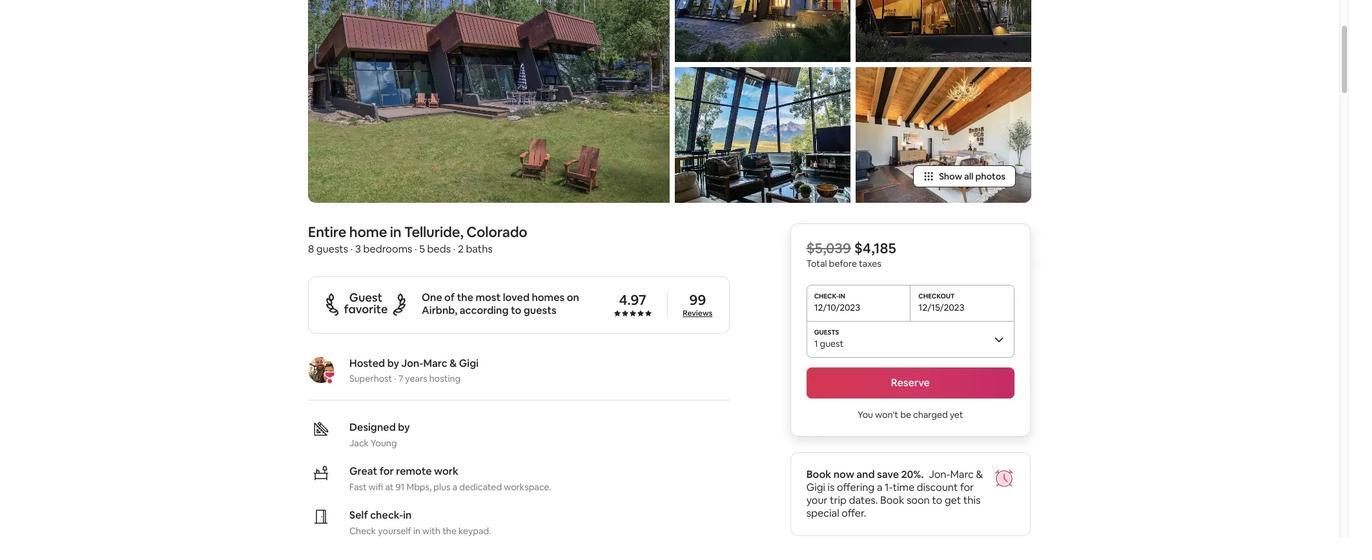 Task type: vqa. For each thing, say whether or not it's contained in the screenshot.
Designed
yes



Task type: describe. For each thing, give the bounding box(es) containing it.
colorado
[[467, 223, 528, 241]]

7
[[398, 373, 403, 384]]

guests inside one of the most loved homes on airbnb, according to guests
[[524, 304, 557, 317]]

with
[[423, 525, 441, 537]]

bedrooms
[[363, 242, 413, 256]]

2
[[458, 242, 464, 256]]

for inside the jon-marc & gigi is offering a 1-time discount for your trip dates. book soon to get this special offer.
[[961, 481, 975, 494]]

the inside self check-in check yourself in with the keypad.
[[443, 525, 457, 537]]

gigi inside hosted by jon-marc & gigi superhost · 7 years hosting
[[459, 357, 479, 370]]

hosting
[[430, 373, 461, 384]]

show all photos
[[940, 170, 1006, 182]]

designed by jack young
[[350, 421, 410, 449]]

entire home in telluride, colorado 8 guests · 3 bedrooms · 5 beds · 2 baths
[[308, 223, 528, 256]]

self check-in check yourself in with the keypad.
[[350, 508, 491, 537]]

the inside one of the most loved homes on airbnb, according to guests
[[457, 291, 474, 304]]

young
[[371, 437, 397, 449]]

total
[[807, 258, 828, 269]]

a inside the jon-marc & gigi is offering a 1-time discount for your trip dates. book soon to get this special offer.
[[877, 481, 883, 494]]

airbnb,
[[422, 304, 458, 317]]

mbps,
[[407, 481, 432, 493]]

photos
[[976, 170, 1006, 182]]

marc inside hosted by jon-marc & gigi superhost · 7 years hosting
[[424, 357, 448, 370]]

time
[[893, 481, 915, 494]]

1 guest button
[[807, 321, 1015, 357]]

years
[[405, 373, 428, 384]]

99 reviews
[[683, 291, 713, 319]]

· left 3
[[351, 242, 353, 256]]

superhost
[[350, 373, 392, 384]]

be
[[901, 409, 912, 421]]

architectural masterpiece | best view in telluride image 2 image
[[675, 0, 851, 62]]

gigi inside the jon-marc & gigi is offering a 1-time discount for your trip dates. book soon to get this special offer.
[[807, 481, 826, 494]]

jon- inside the jon-marc & gigi is offering a 1-time discount for your trip dates. book soon to get this special offer.
[[929, 468, 951, 481]]

discount
[[917, 481, 958, 494]]

book inside the jon-marc & gigi is offering a 1-time discount for your trip dates. book soon to get this special offer.
[[881, 494, 905, 507]]

architectural masterpiece | best view in telluride image 1 image
[[308, 0, 670, 203]]

0 vertical spatial book
[[807, 468, 832, 481]]

hosted by jon-marc & gigi superhost · 7 years hosting
[[350, 357, 479, 384]]

offer.
[[842, 507, 867, 520]]

breath taking mountain view from living room sofa image
[[675, 67, 851, 203]]

& inside hosted by jon-marc & gigi superhost · 7 years hosting
[[450, 357, 457, 370]]

in for home
[[390, 223, 402, 241]]

great
[[350, 465, 378, 478]]

by for hosted
[[387, 357, 400, 370]]

· left 5
[[415, 242, 417, 256]]

fast
[[350, 481, 367, 493]]

your
[[807, 494, 828, 507]]

before
[[829, 258, 858, 269]]

soon
[[907, 494, 930, 507]]

check
[[350, 525, 376, 537]]

homes
[[532, 291, 565, 304]]

architectural masterpiece | best view in telluride image 5 image
[[856, 67, 1032, 203]]

entire
[[308, 223, 347, 241]]

to inside the jon-marc & gigi is offering a 1-time discount for your trip dates. book soon to get this special offer.
[[933, 494, 943, 507]]

reserve button
[[807, 368, 1015, 399]]

all
[[965, 170, 974, 182]]

offering
[[837, 481, 875, 494]]

host profile picture image
[[308, 357, 334, 383]]

loved
[[503, 291, 530, 304]]

1
[[815, 338, 818, 349]]

special
[[807, 507, 840, 520]]

91
[[396, 481, 405, 493]]

beds
[[427, 242, 451, 256]]

plus
[[434, 481, 451, 493]]

keypad.
[[459, 525, 491, 537]]

hosted
[[350, 357, 385, 370]]

baths
[[466, 242, 493, 256]]

and
[[857, 468, 875, 481]]

now
[[834, 468, 855, 481]]

work
[[434, 465, 459, 478]]



Task type: locate. For each thing, give the bounding box(es) containing it.
in left with
[[414, 525, 421, 537]]

book left soon
[[881, 494, 905, 507]]

& inside the jon-marc & gigi is offering a 1-time discount for your trip dates. book soon to get this special offer.
[[977, 468, 984, 481]]

a inside great for remote work fast wifi at 91 mbps, plus a dedicated workspace.
[[453, 481, 458, 493]]

on
[[567, 291, 580, 304]]

0 vertical spatial &
[[450, 357, 457, 370]]

1 horizontal spatial marc
[[951, 468, 974, 481]]

jon- inside hosted by jon-marc & gigi superhost · 7 years hosting
[[402, 357, 424, 370]]

0 vertical spatial guests
[[317, 242, 348, 256]]

12/15/2023
[[919, 302, 965, 313]]

most
[[476, 291, 501, 304]]

1 guest
[[815, 338, 844, 349]]

2 horizontal spatial in
[[414, 525, 421, 537]]

0 vertical spatial by
[[387, 357, 400, 370]]

dates.
[[849, 494, 879, 507]]

0 horizontal spatial guests
[[317, 242, 348, 256]]

trip
[[830, 494, 847, 507]]

wifi
[[369, 481, 383, 493]]

the right with
[[443, 525, 457, 537]]

in inside entire home in telluride, colorado 8 guests · 3 bedrooms · 5 beds · 2 baths
[[390, 223, 402, 241]]

architectural masterpiece | best view in telluride image 4 image
[[856, 0, 1032, 62]]

designed
[[350, 421, 396, 434]]

1 vertical spatial marc
[[951, 468, 974, 481]]

1 horizontal spatial jon-
[[929, 468, 951, 481]]

home
[[349, 223, 387, 241]]

for up 'at' in the bottom of the page
[[380, 465, 394, 478]]

reserve
[[892, 376, 931, 390]]

1 horizontal spatial in
[[403, 508, 412, 522]]

guest
[[820, 338, 844, 349]]

in up bedrooms
[[390, 223, 402, 241]]

one
[[422, 291, 442, 304]]

1 vertical spatial &
[[977, 468, 984, 481]]

0 horizontal spatial a
[[453, 481, 458, 493]]

0 horizontal spatial gigi
[[459, 357, 479, 370]]

1 vertical spatial book
[[881, 494, 905, 507]]

·
[[351, 242, 353, 256], [415, 242, 417, 256], [453, 242, 456, 256], [394, 373, 397, 384]]

one of the most loved homes on airbnb, according to guests
[[422, 291, 580, 317]]

workspace.
[[504, 481, 552, 493]]

the right of
[[457, 291, 474, 304]]

by for designed
[[398, 421, 410, 434]]

1 horizontal spatial to
[[933, 494, 943, 507]]

is
[[828, 481, 835, 494]]

1 horizontal spatial the
[[457, 291, 474, 304]]

1 vertical spatial in
[[403, 508, 412, 522]]

of
[[445, 291, 455, 304]]

in for check-
[[403, 508, 412, 522]]

1 vertical spatial the
[[443, 525, 457, 537]]

guest favorite
[[344, 290, 388, 317]]

for right discount
[[961, 481, 975, 494]]

book now and save 20%.
[[807, 468, 924, 481]]

guests down entire
[[317, 242, 348, 256]]

according
[[460, 304, 509, 317]]

to left get in the right of the page
[[933, 494, 943, 507]]

jon-
[[402, 357, 424, 370], [929, 468, 951, 481]]

jon-marc & gigi is offering a 1-time discount for your trip dates. book soon to get this special offer.
[[807, 468, 984, 520]]

book left now
[[807, 468, 832, 481]]

you
[[858, 409, 874, 421]]

won't
[[876, 409, 899, 421]]

1 vertical spatial guests
[[524, 304, 557, 317]]

· inside hosted by jon-marc & gigi superhost · 7 years hosting
[[394, 373, 397, 384]]

0 vertical spatial for
[[380, 465, 394, 478]]

0 vertical spatial gigi
[[459, 357, 479, 370]]

0 vertical spatial to
[[511, 304, 522, 317]]

$5,039
[[807, 239, 852, 257]]

telluride,
[[404, 223, 464, 241]]

$4,185
[[855, 239, 897, 257]]

dedicated
[[460, 481, 502, 493]]

· left "2" on the left of page
[[453, 242, 456, 256]]

marc up get in the right of the page
[[951, 468, 974, 481]]

99
[[690, 291, 706, 309]]

this
[[964, 494, 981, 507]]

0 horizontal spatial marc
[[424, 357, 448, 370]]

3
[[355, 242, 361, 256]]

0 vertical spatial the
[[457, 291, 474, 304]]

show all photos button
[[914, 165, 1017, 187]]

self
[[350, 508, 368, 522]]

great for remote work fast wifi at 91 mbps, plus a dedicated workspace.
[[350, 465, 552, 493]]

1 horizontal spatial a
[[877, 481, 883, 494]]

1 horizontal spatial guests
[[524, 304, 557, 317]]

yourself
[[378, 525, 412, 537]]

marc inside the jon-marc & gigi is offering a 1-time discount for your trip dates. book soon to get this special offer.
[[951, 468, 974, 481]]

gigi left is on the bottom right
[[807, 481, 826, 494]]

0 vertical spatial in
[[390, 223, 402, 241]]

book
[[807, 468, 832, 481], [881, 494, 905, 507]]

guests left on
[[524, 304, 557, 317]]

gigi up hosting
[[459, 357, 479, 370]]

reviews
[[683, 308, 713, 319]]

by up 7
[[387, 357, 400, 370]]

by inside hosted by jon-marc & gigi superhost · 7 years hosting
[[387, 357, 400, 370]]

show
[[940, 170, 963, 182]]

1 vertical spatial for
[[961, 481, 975, 494]]

the
[[457, 291, 474, 304], [443, 525, 457, 537]]

0 horizontal spatial book
[[807, 468, 832, 481]]

you won't be charged yet
[[858, 409, 964, 421]]

0 vertical spatial jon-
[[402, 357, 424, 370]]

0 horizontal spatial in
[[390, 223, 402, 241]]

0 horizontal spatial &
[[450, 357, 457, 370]]

& up hosting
[[450, 357, 457, 370]]

0 horizontal spatial the
[[443, 525, 457, 537]]

get
[[945, 494, 962, 507]]

1 horizontal spatial for
[[961, 481, 975, 494]]

favorite
[[344, 302, 388, 317]]

for inside great for remote work fast wifi at 91 mbps, plus a dedicated workspace.
[[380, 465, 394, 478]]

1 vertical spatial by
[[398, 421, 410, 434]]

guests
[[317, 242, 348, 256], [524, 304, 557, 317]]

5
[[420, 242, 425, 256]]

for
[[380, 465, 394, 478], [961, 481, 975, 494]]

check-
[[370, 508, 403, 522]]

2 vertical spatial in
[[414, 525, 421, 537]]

· left 7
[[394, 373, 397, 384]]

guest
[[349, 290, 383, 305]]

by
[[387, 357, 400, 370], [398, 421, 410, 434]]

1 vertical spatial gigi
[[807, 481, 826, 494]]

by right the designed
[[398, 421, 410, 434]]

in up yourself
[[403, 508, 412, 522]]

jack
[[350, 437, 369, 449]]

to inside one of the most loved homes on airbnb, according to guests
[[511, 304, 522, 317]]

1 horizontal spatial gigi
[[807, 481, 826, 494]]

20%.
[[902, 468, 924, 481]]

yet
[[950, 409, 964, 421]]

0 horizontal spatial jon-
[[402, 357, 424, 370]]

12/10/2023
[[815, 302, 861, 313]]

1 horizontal spatial book
[[881, 494, 905, 507]]

$5,039 $4,185 total before taxes
[[807, 239, 897, 269]]

4.97
[[619, 291, 647, 309]]

8
[[308, 242, 314, 256]]

jon- right 20%. on the right bottom
[[929, 468, 951, 481]]

& up this
[[977, 468, 984, 481]]

marc up hosting
[[424, 357, 448, 370]]

jon- up years
[[402, 357, 424, 370]]

a right plus
[[453, 481, 458, 493]]

0 horizontal spatial to
[[511, 304, 522, 317]]

1-
[[885, 481, 893, 494]]

marc
[[424, 357, 448, 370], [951, 468, 974, 481]]

save
[[878, 468, 900, 481]]

1 vertical spatial jon-
[[929, 468, 951, 481]]

0 vertical spatial marc
[[424, 357, 448, 370]]

1 horizontal spatial &
[[977, 468, 984, 481]]

by inside 'designed by jack young'
[[398, 421, 410, 434]]

remote
[[396, 465, 432, 478]]

taxes
[[859, 258, 882, 269]]

in
[[390, 223, 402, 241], [403, 508, 412, 522], [414, 525, 421, 537]]

0 horizontal spatial for
[[380, 465, 394, 478]]

&
[[450, 357, 457, 370], [977, 468, 984, 481]]

guests inside entire home in telluride, colorado 8 guests · 3 bedrooms · 5 beds · 2 baths
[[317, 242, 348, 256]]

to right most
[[511, 304, 522, 317]]

1 vertical spatial to
[[933, 494, 943, 507]]

a left 1-
[[877, 481, 883, 494]]

charged
[[914, 409, 948, 421]]

at
[[385, 481, 394, 493]]



